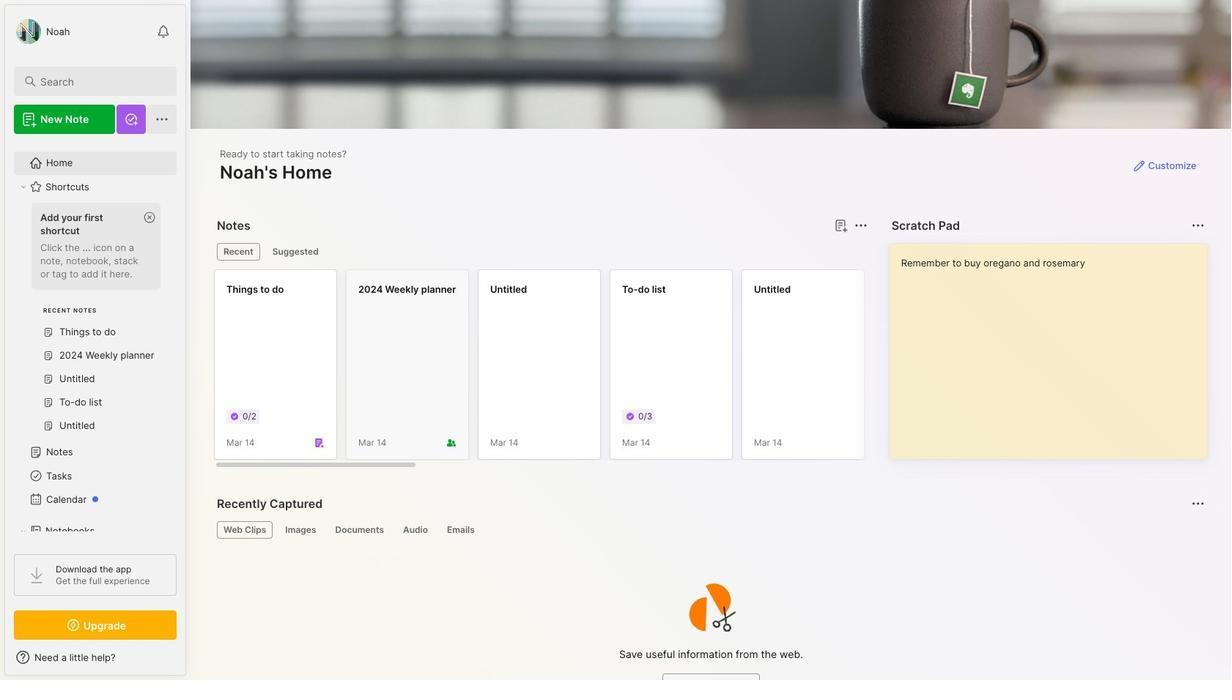 Task type: describe. For each thing, give the bounding box(es) containing it.
group inside tree
[[14, 199, 168, 447]]

WHAT'S NEW field
[[5, 646, 185, 670]]

main element
[[0, 0, 191, 681]]

click to collapse image
[[185, 654, 196, 671]]

expand notebooks image
[[19, 528, 28, 537]]

Start writing… text field
[[901, 244, 1207, 448]]

2 more actions image from the top
[[1190, 495, 1207, 513]]

2 tab list from the top
[[217, 522, 1203, 539]]



Task type: locate. For each thing, give the bounding box(es) containing it.
more actions image
[[852, 217, 870, 235]]

none search field inside main element
[[40, 73, 163, 90]]

Account field
[[14, 17, 70, 46]]

1 vertical spatial more actions image
[[1190, 495, 1207, 513]]

group
[[14, 199, 168, 447]]

1 more actions image from the top
[[1190, 217, 1207, 235]]

tree
[[5, 143, 185, 670]]

tree inside main element
[[5, 143, 185, 670]]

row group
[[214, 270, 1231, 469]]

0 vertical spatial more actions image
[[1190, 217, 1207, 235]]

1 vertical spatial tab list
[[217, 522, 1203, 539]]

0 vertical spatial tab list
[[217, 243, 865, 261]]

More actions field
[[851, 215, 871, 236], [1188, 215, 1209, 236], [1188, 494, 1209, 515]]

more actions image
[[1190, 217, 1207, 235], [1190, 495, 1207, 513]]

None search field
[[40, 73, 163, 90]]

1 tab list from the top
[[217, 243, 865, 261]]

Search text field
[[40, 75, 163, 89]]

tab
[[217, 243, 260, 261], [266, 243, 325, 261], [217, 522, 273, 539], [279, 522, 323, 539], [329, 522, 391, 539], [397, 522, 435, 539], [440, 522, 481, 539]]

tab list
[[217, 243, 865, 261], [217, 522, 1203, 539]]



Task type: vqa. For each thing, say whether or not it's contained in the screenshot.
Tab List
yes



